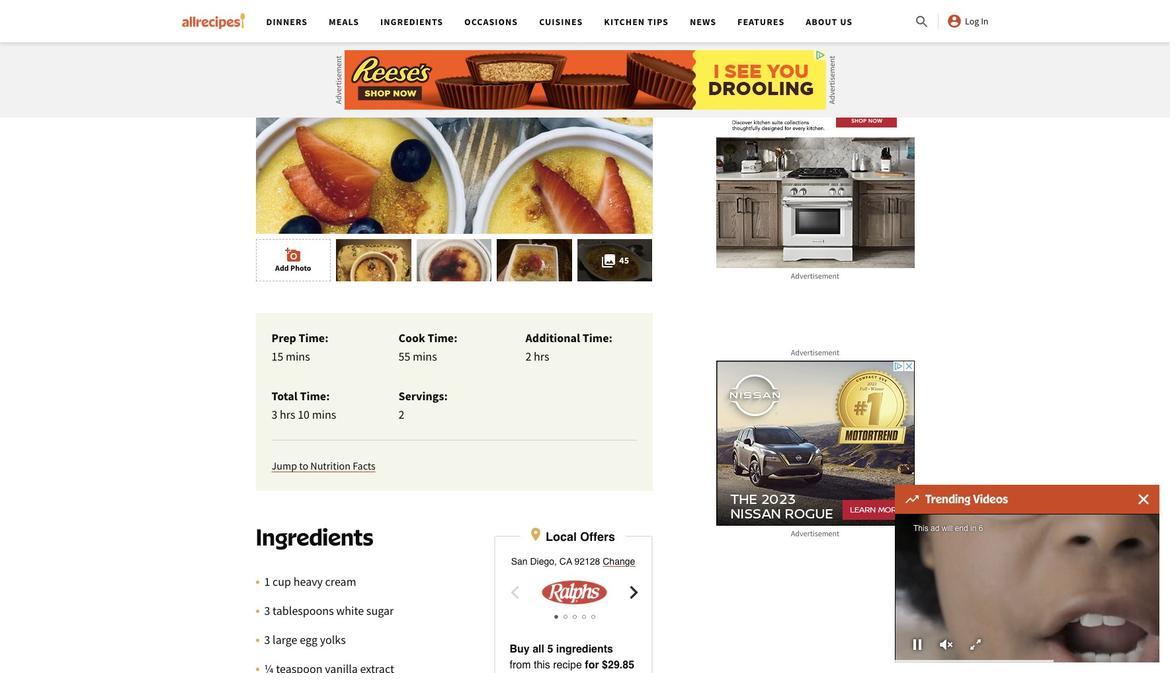 Task type: describe. For each thing, give the bounding box(es) containing it.
kitchen
[[604, 16, 645, 28]]

add photo image
[[285, 248, 301, 263]]

large
[[273, 633, 297, 648]]

3 for large
[[264, 633, 270, 648]]

2 inside servings: 2
[[399, 408, 404, 423]]

buy all 5 ingredients from this recipe for $29.85
[[510, 644, 634, 672]]

yolks
[[320, 633, 346, 648]]

mins for cook
[[413, 349, 437, 365]]

recipe
[[553, 660, 582, 672]]

55
[[399, 349, 410, 365]]

dinners
[[266, 16, 308, 28]]

change button
[[603, 556, 635, 569]]

local
[[546, 531, 577, 544]]

jump to nutrition facts
[[272, 460, 375, 473]]

about
[[806, 16, 838, 28]]

cream
[[325, 575, 356, 590]]

0 horizontal spatial ingredients
[[256, 523, 373, 552]]

close image
[[1138, 495, 1149, 505]]

for
[[585, 660, 599, 672]]

ingredients
[[556, 644, 613, 656]]

10
[[298, 408, 310, 423]]

to
[[299, 460, 308, 473]]

mins inside total time: 3 hrs 10 mins
[[312, 408, 336, 423]]

features
[[738, 16, 785, 28]]

about us
[[806, 16, 853, 28]]

offers
[[580, 531, 615, 544]]

2 inside additional time: 2 hrs
[[525, 349, 531, 365]]

5
[[547, 644, 553, 656]]

log
[[965, 15, 979, 27]]

occasions
[[464, 16, 518, 28]]

45
[[619, 255, 629, 267]]

trending image
[[905, 496, 919, 504]]

videos
[[973, 493, 1008, 507]]

add
[[275, 263, 289, 273]]

$29.85
[[602, 660, 634, 672]]

add photo button
[[256, 240, 331, 282]]

buy
[[510, 644, 530, 656]]

egg
[[300, 633, 318, 648]]

92128
[[574, 557, 600, 568]]

additional time: 2 hrs
[[525, 331, 612, 365]]

cup
[[273, 575, 291, 590]]

navigation containing dinners
[[256, 0, 914, 42]]

occasions link
[[464, 16, 518, 28]]

us
[[840, 16, 853, 28]]



Task type: locate. For each thing, give the bounding box(es) containing it.
hrs down additional
[[534, 349, 549, 365]]

servings:
[[399, 389, 448, 404]]

trending
[[925, 493, 971, 507]]

time: for cook time:
[[428, 331, 457, 346]]

time: for additional time:
[[583, 331, 612, 346]]

2 down additional
[[525, 349, 531, 365]]

3 down 1
[[264, 604, 270, 619]]

0 vertical spatial ingredients
[[380, 16, 443, 28]]

servings: 2
[[399, 389, 448, 423]]

total
[[272, 389, 298, 404]]

in
[[981, 15, 988, 27]]

nutrition
[[310, 460, 351, 473]]

mins
[[286, 349, 310, 365], [413, 349, 437, 365], [312, 408, 336, 423]]

1
[[264, 575, 270, 590]]

1 vertical spatial ingredients
[[256, 523, 373, 552]]

1 horizontal spatial 2
[[525, 349, 531, 365]]

all
[[533, 644, 544, 656]]

news
[[690, 16, 716, 28]]

time:
[[299, 331, 328, 346], [428, 331, 457, 346], [583, 331, 612, 346], [300, 389, 330, 404]]

from
[[510, 660, 531, 672]]

hrs inside total time: 3 hrs 10 mins
[[280, 408, 295, 423]]

45 button
[[577, 240, 652, 282]]

account image
[[947, 13, 962, 29]]

1 vertical spatial 3
[[264, 604, 270, 619]]

3 down total
[[272, 408, 277, 423]]

san
[[511, 557, 528, 568]]

0 horizontal spatial 2
[[399, 408, 404, 423]]

1 cup heavy cream
[[264, 575, 356, 590]]

time: right prep
[[299, 331, 328, 346]]

cuisines
[[539, 16, 583, 28]]

time: inside 'prep time: 15 mins'
[[299, 331, 328, 346]]

cuisines link
[[539, 16, 583, 28]]

ralphs logo image
[[528, 580, 621, 607]]

additional
[[525, 331, 580, 346]]

mins right 15
[[286, 349, 310, 365]]

mins right 55 on the bottom
[[413, 349, 437, 365]]

time: for prep time:
[[299, 331, 328, 346]]

local offers
[[546, 531, 615, 544]]

time: inside additional time: 2 hrs
[[583, 331, 612, 346]]

kitchen tips
[[604, 16, 669, 28]]

3
[[272, 408, 277, 423], [264, 604, 270, 619], [264, 633, 270, 648]]

log in link
[[947, 13, 988, 29]]

hrs inside additional time: 2 hrs
[[534, 349, 549, 365]]

2 vertical spatial 3
[[264, 633, 270, 648]]

photo
[[290, 263, 311, 273]]

1 horizontal spatial hrs
[[534, 349, 549, 365]]

0 vertical spatial 3
[[272, 408, 277, 423]]

sugar
[[366, 604, 394, 619]]

navigation
[[256, 0, 914, 42]]

3 large egg yolks
[[264, 633, 346, 648]]

3 left large
[[264, 633, 270, 648]]

kitchen tips link
[[604, 16, 669, 28]]

3 inside total time: 3 hrs 10 mins
[[272, 408, 277, 423]]

cook
[[399, 331, 425, 346]]

log in
[[965, 15, 988, 27]]

time: inside cook time: 55 mins
[[428, 331, 457, 346]]

1 vertical spatial 2
[[399, 408, 404, 423]]

0 horizontal spatial mins
[[286, 349, 310, 365]]

prep
[[272, 331, 296, 346]]

2 down servings:
[[399, 408, 404, 423]]

meals link
[[329, 16, 359, 28]]

hrs for 3
[[280, 408, 295, 423]]

hrs
[[534, 349, 549, 365], [280, 408, 295, 423]]

mins for prep
[[286, 349, 310, 365]]

dinners link
[[266, 16, 308, 28]]

1 vertical spatial hrs
[[280, 408, 295, 423]]

time: for total time:
[[300, 389, 330, 404]]

san diego, ca 92128 change
[[511, 557, 635, 568]]

video player application
[[895, 515, 1159, 663]]

mins inside cook time: 55 mins
[[413, 349, 437, 365]]

tips
[[647, 16, 669, 28]]

facts
[[353, 460, 375, 473]]

ingredients link
[[380, 16, 443, 28]]

unmute button group
[[932, 636, 961, 655]]

jump
[[272, 460, 297, 473]]

heavy
[[293, 575, 323, 590]]

features link
[[738, 16, 785, 28]]

prep time: 15 mins
[[272, 331, 328, 365]]

add photo
[[275, 263, 311, 273]]

white
[[336, 604, 364, 619]]

time: inside total time: 3 hrs 10 mins
[[300, 389, 330, 404]]

news link
[[690, 16, 716, 28]]

0 horizontal spatial hrs
[[280, 408, 295, 423]]

trending videos
[[925, 493, 1008, 507]]

ca
[[559, 557, 572, 568]]

1 horizontal spatial ingredients
[[380, 16, 443, 28]]

15
[[272, 349, 283, 365]]

2 horizontal spatial mins
[[413, 349, 437, 365]]

home image
[[182, 13, 245, 29]]

tablespoons
[[273, 604, 334, 619]]

diego,
[[530, 557, 557, 568]]

hrs left 10
[[280, 408, 295, 423]]

mins right 10
[[312, 408, 336, 423]]

total time: 3 hrs 10 mins
[[272, 389, 336, 423]]

0 vertical spatial hrs
[[534, 349, 549, 365]]

cook time: 55 mins
[[399, 331, 457, 365]]

advertisement region
[[344, 50, 826, 110], [716, 103, 914, 269], [716, 361, 914, 526]]

3 for tablespoons
[[264, 604, 270, 619]]

time: right cook
[[428, 331, 457, 346]]

hrs for 2
[[534, 349, 549, 365]]

0 vertical spatial 2
[[525, 349, 531, 365]]

search image
[[914, 14, 930, 30]]

time: up 10
[[300, 389, 330, 404]]

about us link
[[806, 16, 853, 28]]

ingredients
[[380, 16, 443, 28], [256, 523, 373, 552]]

this
[[534, 660, 550, 672]]

3 tablespoons white sugar
[[264, 604, 394, 619]]

1 horizontal spatial mins
[[312, 408, 336, 423]]

2
[[525, 349, 531, 365], [399, 408, 404, 423]]

mins inside 'prep time: 15 mins'
[[286, 349, 310, 365]]

time: right additional
[[583, 331, 612, 346]]

change
[[603, 557, 635, 568]]

meals
[[329, 16, 359, 28]]



Task type: vqa. For each thing, say whether or not it's contained in the screenshot.
Tips at top right
yes



